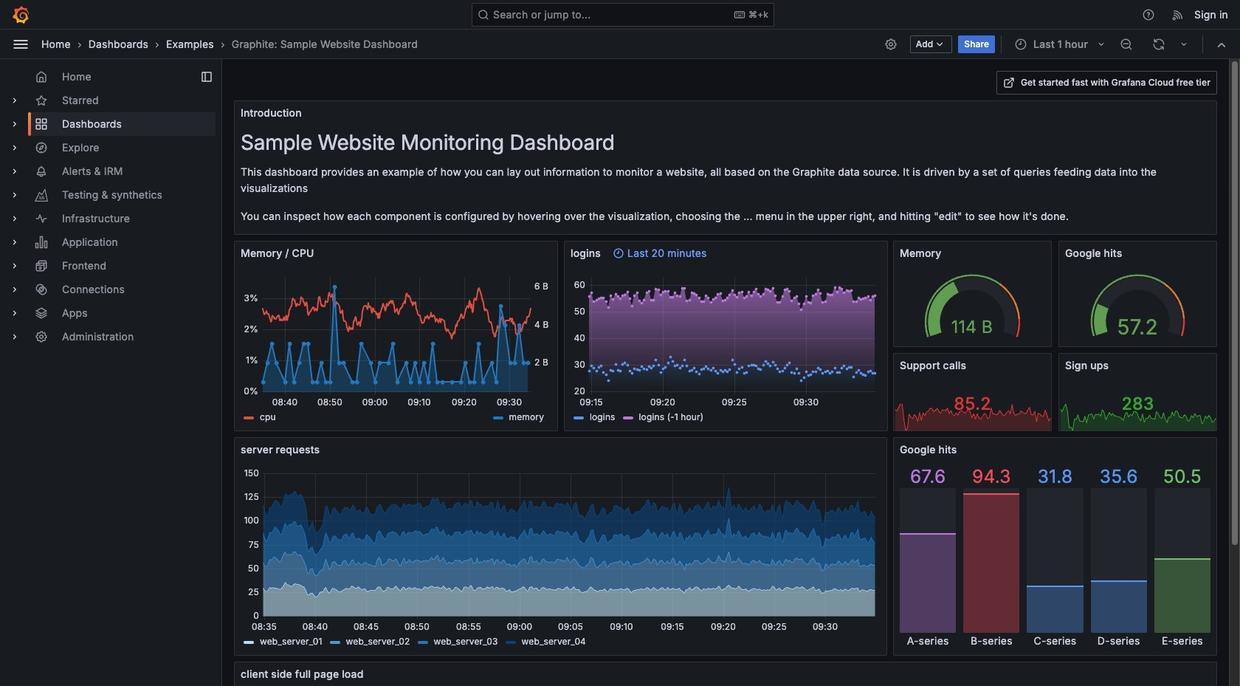 Task type: vqa. For each thing, say whether or not it's contained in the screenshot.
Expand section Explore icon
yes



Task type: locate. For each thing, give the bounding box(es) containing it.
expand section dashboards image
[[9, 118, 21, 130]]

expand section infrastructure image
[[9, 213, 21, 225]]

expand section starred image
[[9, 95, 21, 106]]

expand section apps image
[[9, 307, 21, 319]]

refresh dashboard image
[[1153, 37, 1166, 51]]

expand section administration image
[[9, 331, 21, 343]]

close menu image
[[12, 35, 30, 53]]

auto refresh turned off. choose refresh time interval image
[[1179, 38, 1190, 50]]

navigation element
[[0, 59, 222, 360]]

expand section application image
[[9, 236, 21, 248]]



Task type: describe. For each thing, give the bounding box(es) containing it.
expand section explore image
[[9, 142, 21, 154]]

grafana image
[[12, 6, 30, 23]]

expand section testing & synthetics image
[[9, 189, 21, 201]]

expand section alerts & irm image
[[9, 165, 21, 177]]

news image
[[1172, 8, 1185, 21]]

zoom out time range image
[[1120, 37, 1134, 51]]

expand section connections image
[[9, 284, 21, 295]]

undock menu image
[[201, 71, 213, 83]]

help image
[[1143, 8, 1156, 21]]

expand section frontend image
[[9, 260, 21, 272]]

dashboard settings image
[[884, 37, 898, 51]]



